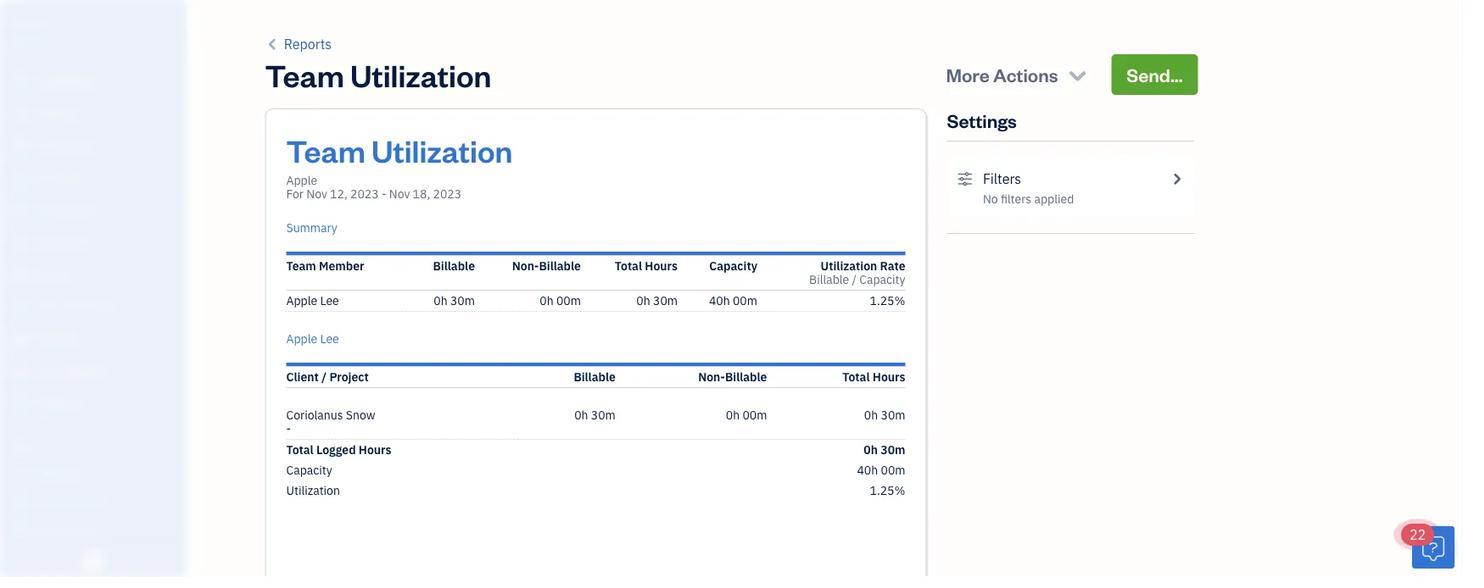 Task type: locate. For each thing, give the bounding box(es) containing it.
1 vertical spatial /
[[322, 370, 327, 385]]

1 vertical spatial hours
[[873, 370, 906, 385]]

items and services image
[[13, 494, 182, 507]]

0 horizontal spatial -
[[286, 421, 291, 437]]

summary
[[286, 220, 338, 236]]

2 1.25 from the top
[[870, 483, 895, 499]]

- down client
[[286, 421, 291, 437]]

0 horizontal spatial non-billable
[[512, 258, 581, 274]]

1.25
[[870, 293, 895, 309], [870, 483, 895, 499]]

0 vertical spatial hours
[[645, 258, 678, 274]]

/ right client
[[322, 370, 327, 385]]

project
[[330, 370, 369, 385]]

/
[[853, 272, 857, 288], [322, 370, 327, 385]]

team members image
[[13, 467, 182, 480]]

0 vertical spatial team
[[265, 54, 344, 95]]

team inside team utilization apple for nov 12, 2023 - nov 18, 2023
[[286, 130, 366, 170]]

billable
[[433, 258, 475, 274], [539, 258, 581, 274], [810, 272, 850, 288], [574, 370, 616, 385], [726, 370, 767, 385]]

40h 00m
[[709, 293, 758, 309], [857, 463, 906, 479]]

team down reports
[[265, 54, 344, 95]]

apple left 12,
[[286, 173, 318, 188]]

1 horizontal spatial 40h 00m
[[857, 463, 906, 479]]

chevrondown image
[[1066, 63, 1090, 87]]

0 horizontal spatial non-
[[512, 258, 539, 274]]

team for team utilization
[[265, 54, 344, 95]]

1 horizontal spatial -
[[382, 186, 387, 202]]

estimate image
[[11, 138, 31, 155]]

apple
[[14, 15, 50, 33], [286, 173, 318, 188], [286, 293, 318, 309], [286, 331, 318, 347]]

1 2023 from the left
[[350, 186, 379, 202]]

0 horizontal spatial total hours
[[615, 258, 678, 274]]

filters
[[1001, 191, 1032, 207]]

hours for team member
[[645, 258, 678, 274]]

lee
[[320, 293, 339, 309], [320, 331, 339, 347]]

apps image
[[13, 440, 182, 453]]

40h
[[709, 293, 730, 309], [857, 463, 878, 479]]

0 vertical spatial lee
[[320, 293, 339, 309]]

1 horizontal spatial nov
[[389, 186, 410, 202]]

1 vertical spatial total
[[843, 370, 870, 385]]

1 horizontal spatial total hours
[[843, 370, 906, 385]]

2 vertical spatial hours
[[359, 443, 392, 458]]

0 horizontal spatial 40h 00m
[[709, 293, 758, 309]]

0 horizontal spatial total
[[286, 443, 314, 458]]

client
[[286, 370, 319, 385]]

1 vertical spatial total hours
[[843, 370, 906, 385]]

chart image
[[11, 364, 31, 381]]

snow
[[346, 408, 375, 423]]

0 horizontal spatial hours
[[359, 443, 392, 458]]

00m
[[557, 293, 581, 309], [733, 293, 758, 309], [743, 408, 767, 423], [881, 463, 906, 479]]

reports
[[284, 35, 332, 53]]

0 vertical spatial non-billable
[[512, 258, 581, 274]]

1 vertical spatial 40h 00m
[[857, 463, 906, 479]]

team member
[[286, 258, 364, 274]]

0h 30m
[[434, 293, 475, 309], [637, 293, 678, 309], [575, 408, 616, 423], [865, 408, 906, 423], [864, 443, 906, 458]]

0 horizontal spatial nov
[[307, 186, 327, 202]]

1 horizontal spatial 2023
[[433, 186, 462, 202]]

timer image
[[11, 300, 31, 317]]

1 vertical spatial apple lee
[[286, 331, 339, 347]]

non-billable
[[512, 258, 581, 274], [699, 370, 767, 385]]

1 horizontal spatial non-billable
[[699, 370, 767, 385]]

nov
[[307, 186, 327, 202], [389, 186, 410, 202]]

0h 30m for coriolanus snow
[[575, 408, 616, 423]]

18,
[[413, 186, 430, 202]]

coriolanus snow -
[[286, 408, 375, 437]]

0h 30m for total logged hours
[[864, 443, 906, 458]]

apple up owner at top left
[[14, 15, 50, 33]]

-
[[382, 186, 387, 202], [286, 421, 291, 437]]

hours
[[645, 258, 678, 274], [873, 370, 906, 385], [359, 443, 392, 458]]

apple lee down team member
[[286, 293, 339, 309]]

total
[[615, 258, 642, 274], [843, 370, 870, 385], [286, 443, 314, 458]]

utilization rate billable / capacity
[[810, 258, 906, 288]]

non-
[[512, 258, 539, 274], [699, 370, 726, 385]]

1 vertical spatial 1.25
[[870, 483, 895, 499]]

applied
[[1035, 191, 1075, 207]]

0h 30m for apple
[[434, 293, 475, 309]]

total logged hours
[[286, 443, 392, 458]]

2 apple lee from the top
[[286, 331, 339, 347]]

actions
[[994, 62, 1059, 87]]

non- for client / project
[[699, 370, 726, 385]]

1 1.25 from the top
[[870, 293, 895, 309]]

- inside coriolanus snow -
[[286, 421, 291, 437]]

lee down team member
[[320, 293, 339, 309]]

1 vertical spatial non-billable
[[699, 370, 767, 385]]

0 vertical spatial /
[[853, 272, 857, 288]]

total for team member
[[615, 258, 642, 274]]

nov right for
[[307, 186, 327, 202]]

0h 00m
[[540, 293, 581, 309], [726, 408, 767, 423]]

0 vertical spatial 1.25
[[870, 293, 895, 309]]

billable inside utilization rate billable / capacity
[[810, 272, 850, 288]]

0 horizontal spatial 2023
[[350, 186, 379, 202]]

1 horizontal spatial hours
[[645, 258, 678, 274]]

0 vertical spatial %
[[895, 293, 906, 309]]

capacity
[[710, 258, 758, 274], [860, 272, 906, 288], [286, 463, 332, 479]]

30m
[[451, 293, 475, 309], [653, 293, 678, 309], [591, 408, 616, 423], [881, 408, 906, 423], [881, 443, 906, 458]]

2023 right "18,"
[[433, 186, 462, 202]]

apple lee up client
[[286, 331, 339, 347]]

1.25 %
[[870, 293, 906, 309], [870, 483, 906, 499]]

1 vertical spatial 1.25 %
[[870, 483, 906, 499]]

/ left rate
[[853, 272, 857, 288]]

coriolanus
[[286, 408, 343, 423]]

1 horizontal spatial 40h
[[857, 463, 878, 479]]

1 lee from the top
[[320, 293, 339, 309]]

apple owner
[[14, 15, 50, 48]]

0h
[[434, 293, 448, 309], [540, 293, 554, 309], [637, 293, 651, 309], [575, 408, 589, 423], [726, 408, 740, 423], [865, 408, 878, 423], [864, 443, 878, 458]]

payment image
[[11, 203, 31, 220]]

main element
[[0, 0, 229, 578]]

2023
[[350, 186, 379, 202], [433, 186, 462, 202]]

team up 12,
[[286, 130, 366, 170]]

1 horizontal spatial /
[[853, 272, 857, 288]]

1 horizontal spatial capacity
[[710, 258, 758, 274]]

2 vertical spatial total
[[286, 443, 314, 458]]

1 vertical spatial %
[[895, 483, 906, 499]]

total hours
[[615, 258, 678, 274], [843, 370, 906, 385]]

- left "18,"
[[382, 186, 387, 202]]

0 horizontal spatial 0h 00m
[[540, 293, 581, 309]]

1 horizontal spatial total
[[615, 258, 642, 274]]

1 vertical spatial -
[[286, 421, 291, 437]]

team utilization apple for nov 12, 2023 - nov 18, 2023
[[286, 130, 513, 202]]

1 horizontal spatial 0h 00m
[[726, 408, 767, 423]]

1 vertical spatial 0h 00m
[[726, 408, 767, 423]]

0 vertical spatial apple lee
[[286, 293, 339, 309]]

capacity inside utilization rate billable / capacity
[[860, 272, 906, 288]]

1 vertical spatial team
[[286, 130, 366, 170]]

0 vertical spatial 1.25 %
[[870, 293, 906, 309]]

for
[[286, 186, 304, 202]]

0h 00m for lee
[[540, 293, 581, 309]]

0 vertical spatial total
[[615, 258, 642, 274]]

utilization
[[351, 54, 492, 95], [372, 130, 513, 170], [821, 258, 878, 274], [286, 483, 340, 499]]

1 vertical spatial lee
[[320, 331, 339, 347]]

utilization inside utilization rate billable / capacity
[[821, 258, 878, 274]]

lee up client / project at the left bottom
[[320, 331, 339, 347]]

non-billable for team member
[[512, 258, 581, 274]]

2 1.25 % from the top
[[870, 483, 906, 499]]

team
[[265, 54, 344, 95], [286, 130, 366, 170], [286, 258, 316, 274]]

2 horizontal spatial capacity
[[860, 272, 906, 288]]

1 horizontal spatial non-
[[699, 370, 726, 385]]

nov left "18,"
[[389, 186, 410, 202]]

1 vertical spatial non-
[[699, 370, 726, 385]]

apple inside team utilization apple for nov 12, 2023 - nov 18, 2023
[[286, 173, 318, 188]]

total hours for client / project
[[843, 370, 906, 385]]

2 horizontal spatial hours
[[873, 370, 906, 385]]

0 vertical spatial 40h
[[709, 293, 730, 309]]

apple lee
[[286, 293, 339, 309], [286, 331, 339, 347]]

30m for coriolanus snow
[[591, 408, 616, 423]]

2 lee from the top
[[320, 331, 339, 347]]

2 vertical spatial team
[[286, 258, 316, 274]]

team down summary
[[286, 258, 316, 274]]

2023 right 12,
[[350, 186, 379, 202]]

hours for client / project
[[873, 370, 906, 385]]

0 vertical spatial non-
[[512, 258, 539, 274]]

0 vertical spatial -
[[382, 186, 387, 202]]

%
[[895, 293, 906, 309], [895, 483, 906, 499]]

owner
[[14, 34, 45, 48]]

utilization inside team utilization apple for nov 12, 2023 - nov 18, 2023
[[372, 130, 513, 170]]

22 button
[[1402, 524, 1455, 569]]

0 vertical spatial 0h 00m
[[540, 293, 581, 309]]

2 horizontal spatial total
[[843, 370, 870, 385]]

0 vertical spatial total hours
[[615, 258, 678, 274]]

/ inside utilization rate billable / capacity
[[853, 272, 857, 288]]

no filters applied
[[983, 191, 1075, 207]]

expense image
[[11, 235, 31, 252]]



Task type: describe. For each thing, give the bounding box(es) containing it.
logged
[[317, 443, 356, 458]]

22
[[1410, 527, 1427, 544]]

apple down team member
[[286, 293, 318, 309]]

team utilization
[[265, 54, 492, 95]]

2 2023 from the left
[[433, 186, 462, 202]]

more actions
[[947, 62, 1059, 87]]

0 horizontal spatial 40h
[[709, 293, 730, 309]]

chevronleft image
[[265, 34, 281, 54]]

send… button
[[1112, 54, 1199, 95]]

0h 00m for snow
[[726, 408, 767, 423]]

1 apple lee from the top
[[286, 293, 339, 309]]

more actions button
[[931, 54, 1105, 95]]

settings image
[[958, 169, 973, 189]]

chevronright image
[[1169, 169, 1185, 189]]

- inside team utilization apple for nov 12, 2023 - nov 18, 2023
[[382, 186, 387, 202]]

team for team member
[[286, 258, 316, 274]]

dashboard image
[[11, 74, 31, 91]]

member
[[319, 258, 364, 274]]

1 vertical spatial 40h
[[857, 463, 878, 479]]

bank connections image
[[13, 521, 182, 535]]

total for client / project
[[843, 370, 870, 385]]

1 1.25 % from the top
[[870, 293, 906, 309]]

money image
[[11, 332, 31, 349]]

more
[[947, 62, 990, 87]]

30m for total logged hours
[[881, 443, 906, 458]]

team for team utilization apple for nov 12, 2023 - nov 18, 2023
[[286, 130, 366, 170]]

client image
[[11, 106, 31, 123]]

project image
[[11, 267, 31, 284]]

non- for team member
[[512, 258, 539, 274]]

apple up client
[[286, 331, 318, 347]]

no
[[983, 191, 999, 207]]

1 nov from the left
[[307, 186, 327, 202]]

resource center badge image
[[1413, 527, 1455, 569]]

30m for apple
[[451, 293, 475, 309]]

invoice image
[[11, 171, 31, 188]]

report image
[[11, 396, 31, 413]]

client / project
[[286, 370, 369, 385]]

reports button
[[265, 34, 332, 54]]

12,
[[330, 186, 348, 202]]

apple inside main element
[[14, 15, 50, 33]]

rate
[[880, 258, 906, 274]]

freshbooks image
[[80, 551, 107, 571]]

send…
[[1127, 62, 1183, 87]]

settings
[[947, 108, 1017, 132]]

0 horizontal spatial capacity
[[286, 463, 332, 479]]

filters
[[983, 170, 1022, 188]]

0 horizontal spatial /
[[322, 370, 327, 385]]

2 nov from the left
[[389, 186, 410, 202]]

total hours for team member
[[615, 258, 678, 274]]

2 % from the top
[[895, 483, 906, 499]]

non-billable for client / project
[[699, 370, 767, 385]]

0 vertical spatial 40h 00m
[[709, 293, 758, 309]]

1 % from the top
[[895, 293, 906, 309]]



Task type: vqa. For each thing, say whether or not it's contained in the screenshot.
0H 00M to the left
yes



